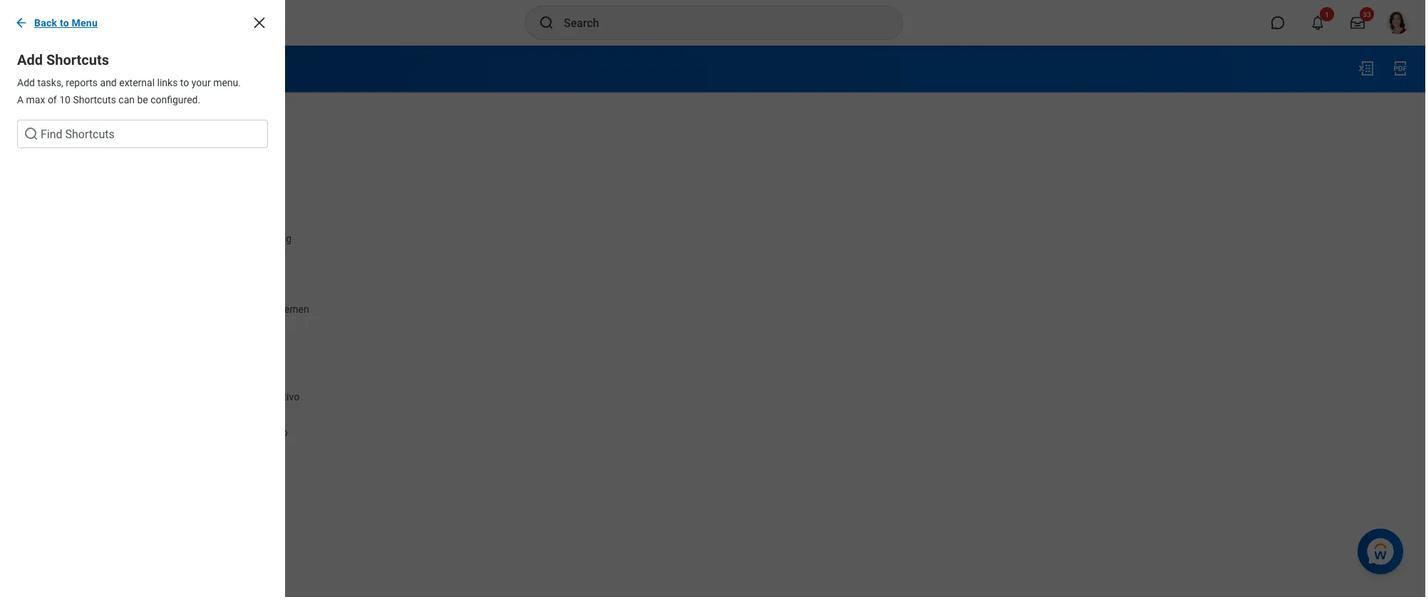 Task type: describe. For each thing, give the bounding box(es) containing it.
arrow left image
[[14, 16, 29, 30]]

items selected list
[[98, 197, 309, 475]]

export to excel image
[[1358, 60, 1375, 77]]

1 horizontal spatial skill
[[166, 58, 199, 78]]

portuguese (brazil) | aprendizado corporativo element
[[98, 389, 300, 403]]

workday assistant region
[[1358, 523, 1409, 575]]

spanish (neutral) | aprendizaje corporativo element
[[98, 424, 288, 438]]

english (united states) | corporate learning
[[98, 233, 292, 244]]

corporativo for spanish (neutral) | aprendizaje corporativo
[[238, 427, 288, 438]]

add for add shortcuts
[[17, 51, 43, 68]]

german (germany) | unternehmerisches lernen
[[98, 303, 309, 315]]

learning inside 'skill' element
[[145, 114, 183, 126]]

status element
[[98, 133, 126, 155]]

view skills cloud skill
[[29, 58, 199, 78]]

back to menu
[[34, 17, 98, 29]]

portuguese
[[98, 391, 149, 403]]

a
[[17, 94, 24, 106]]

global navigation dialog
[[0, 0, 285, 597]]

active
[[98, 142, 126, 154]]

view printable version (pdf) image
[[1392, 60, 1409, 77]]

view skills cloud skill main content
[[0, 46, 1426, 557]]

english (united states) | corporate learning element
[[98, 230, 292, 244]]

x image
[[251, 14, 268, 31]]

states) | corporate
[[167, 233, 251, 244]]

english
[[98, 233, 130, 244]]

skills
[[70, 58, 112, 78]]

(germany) | unternehmerisches
[[136, 303, 276, 315]]

back
[[34, 17, 57, 29]]

1 vertical spatial skill
[[29, 114, 47, 126]]

menu
[[72, 17, 98, 29]]

add for add tasks, reports and external links to your menu. a max of 10 shortcuts can be configured.
[[17, 77, 35, 88]]

shortcuts inside add tasks, reports and external links to your menu. a max of 10 shortcuts can be configured.
[[73, 94, 116, 106]]

(neutral) | aprendizaje
[[136, 427, 235, 438]]

profile logan mcneil element
[[1378, 7, 1418, 38]]

and
[[100, 77, 117, 88]]

german (germany) | unternehmerisches lernen element
[[98, 300, 309, 315]]

be
[[137, 94, 148, 106]]

(brazil) | aprendizado
[[152, 391, 247, 403]]

notifications large image
[[1311, 16, 1325, 30]]

Search field
[[17, 120, 268, 148]]

can
[[119, 94, 135, 106]]



Task type: locate. For each thing, give the bounding box(es) containing it.
1 vertical spatial learning
[[253, 233, 292, 244]]

corporate learning
[[98, 114, 183, 126]]

of
[[48, 94, 57, 106]]

to right back
[[60, 17, 69, 29]]

skill up the configured.
[[166, 58, 199, 78]]

inbox large image
[[1351, 16, 1365, 30]]

configured.
[[151, 94, 200, 106]]

0 horizontal spatial to
[[60, 17, 69, 29]]

to
[[60, 17, 69, 29], [180, 77, 189, 88]]

learning
[[145, 114, 183, 126], [253, 233, 292, 244]]

shortcuts up 'reports'
[[46, 51, 109, 68]]

10
[[59, 94, 71, 106]]

corporativo
[[249, 391, 300, 403], [238, 427, 288, 438]]

view
[[29, 58, 66, 78]]

1 horizontal spatial to
[[180, 77, 189, 88]]

search image
[[538, 14, 555, 31]]

0 vertical spatial skill
[[166, 58, 199, 78]]

spanish
[[98, 427, 134, 438]]

learning inside 'items selected' list
[[253, 233, 292, 244]]

external
[[119, 77, 155, 88]]

shortcuts
[[46, 51, 109, 68], [73, 94, 116, 106]]

0 vertical spatial learning
[[145, 114, 183, 126]]

reports
[[66, 77, 98, 88]]

skill
[[166, 58, 199, 78], [29, 114, 47, 126]]

0 horizontal spatial skill
[[29, 114, 47, 126]]

1 horizontal spatial learning
[[253, 233, 292, 244]]

learning down the configured.
[[145, 114, 183, 126]]

skill down max
[[29, 114, 47, 126]]

corporate
[[98, 114, 142, 126]]

status
[[29, 142, 57, 154]]

add tasks, reports and external links to your menu. a max of 10 shortcuts can be configured.
[[17, 77, 241, 106]]

your
[[192, 77, 211, 88]]

(united
[[133, 233, 165, 244]]

search image
[[23, 125, 40, 143]]

0 vertical spatial to
[[60, 17, 69, 29]]

1 vertical spatial shortcuts
[[73, 94, 116, 106]]

add up the a
[[17, 77, 35, 88]]

1 vertical spatial corporativo
[[238, 427, 288, 438]]

add shortcuts
[[17, 51, 109, 68]]

0 vertical spatial shortcuts
[[46, 51, 109, 68]]

shortcuts down 'reports'
[[73, 94, 116, 106]]

2 add from the top
[[17, 77, 35, 88]]

tasks,
[[37, 77, 63, 88]]

links
[[157, 77, 178, 88]]

corporativo for portuguese (brazil) | aprendizado corporativo
[[249, 391, 300, 403]]

back to menu button
[[9, 9, 106, 37]]

0 vertical spatial add
[[17, 51, 43, 68]]

add inside add tasks, reports and external links to your menu. a max of 10 shortcuts can be configured.
[[17, 77, 35, 88]]

german
[[98, 303, 133, 315]]

learning right states) | corporate
[[253, 233, 292, 244]]

1 vertical spatial add
[[17, 77, 35, 88]]

portuguese (brazil) | aprendizado corporativo
[[98, 391, 300, 403]]

add
[[17, 51, 43, 68], [17, 77, 35, 88]]

menu.
[[213, 77, 241, 88]]

lernen
[[279, 303, 309, 315]]

max
[[26, 94, 45, 106]]

skill element
[[98, 106, 183, 127]]

1 vertical spatial to
[[180, 77, 189, 88]]

spanish (neutral) | aprendizaje corporativo
[[98, 427, 288, 438]]

0 horizontal spatial learning
[[145, 114, 183, 126]]

0 vertical spatial corporativo
[[249, 391, 300, 403]]

to inside add tasks, reports and external links to your menu. a max of 10 shortcuts can be configured.
[[180, 77, 189, 88]]

to left your
[[180, 77, 189, 88]]

to inside button
[[60, 17, 69, 29]]

add up the tasks,
[[17, 51, 43, 68]]

1 add from the top
[[17, 51, 43, 68]]

cloud
[[117, 58, 161, 78]]



Task type: vqa. For each thing, say whether or not it's contained in the screenshot.
VIEW
yes



